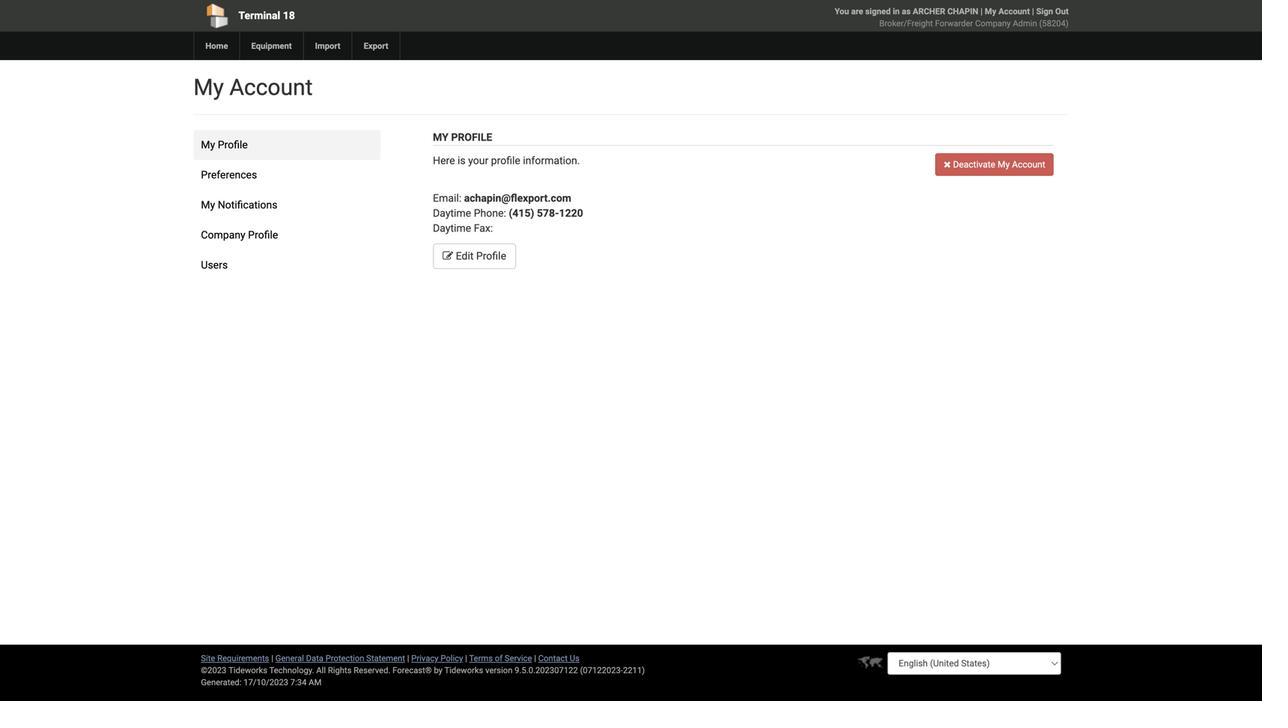 Task type: locate. For each thing, give the bounding box(es) containing it.
my inside button
[[998, 159, 1010, 170]]

data
[[306, 654, 324, 663]]

equipment link
[[239, 32, 303, 60]]

2211)
[[623, 666, 645, 675]]

my inside you are signed in as archer chapin | my account | sign out broker/freight forwarder company admin (58204)
[[985, 6, 997, 16]]

export
[[364, 41, 389, 51]]

my up here at the top of the page
[[433, 131, 449, 144]]

0 vertical spatial daytime
[[433, 207, 472, 220]]

tideworks
[[445, 666, 484, 675]]

profile down the 'notifications'
[[248, 229, 278, 241]]

my
[[985, 6, 997, 16], [194, 74, 224, 101], [433, 131, 449, 144], [201, 139, 215, 151], [998, 159, 1010, 170], [201, 199, 215, 211]]

signed
[[866, 6, 891, 16]]

company
[[976, 18, 1011, 28], [201, 229, 246, 241]]

home
[[206, 41, 228, 51]]

us
[[570, 654, 580, 663]]

company down my account link
[[976, 18, 1011, 28]]

(07122023-
[[580, 666, 623, 675]]

1220
[[559, 207, 584, 220]]

1 horizontal spatial my profile
[[433, 131, 493, 144]]

information.
[[523, 154, 580, 167]]

my profile for here is your profile information.
[[433, 131, 493, 144]]

my profile up is on the left of the page
[[433, 131, 493, 144]]

my notifications
[[201, 199, 278, 211]]

daytime up pencil square o image
[[433, 222, 472, 235]]

|
[[981, 6, 983, 16], [1033, 6, 1035, 16], [271, 654, 273, 663], [407, 654, 410, 663], [466, 654, 468, 663], [534, 654, 537, 663]]

0 vertical spatial account
[[999, 6, 1031, 16]]

out
[[1056, 6, 1069, 16]]

1 vertical spatial company
[[201, 229, 246, 241]]

forecast®
[[393, 666, 432, 675]]

account
[[999, 6, 1031, 16], [230, 74, 313, 101], [1013, 159, 1046, 170]]

are
[[852, 6, 864, 16]]

17/10/2023
[[244, 678, 289, 687]]

edit profile
[[453, 250, 507, 262]]

my right the deactivate
[[998, 159, 1010, 170]]

site requirements | general data protection statement | privacy policy | terms of service | contact us ©2023 tideworks technology. all rights reserved. forecast® by tideworks version 9.5.0.202307122 (07122023-2211) generated: 17/10/2023 7:34 am
[[201, 654, 645, 687]]

chapin
[[948, 6, 979, 16]]

preferences
[[201, 169, 257, 181]]

1 daytime from the top
[[433, 207, 472, 220]]

my profile for preferences
[[201, 139, 248, 151]]

deactivate my account
[[951, 159, 1046, 170]]

rights
[[328, 666, 352, 675]]

privacy
[[412, 654, 439, 663]]

my account
[[194, 74, 313, 101]]

0 horizontal spatial my profile
[[201, 139, 248, 151]]

pencil square o image
[[443, 251, 453, 261]]

578-
[[537, 207, 559, 220]]

here
[[433, 154, 455, 167]]

daytime down email:
[[433, 207, 472, 220]]

export link
[[352, 32, 400, 60]]

statement
[[367, 654, 405, 663]]

profile up preferences
[[218, 139, 248, 151]]

company up users
[[201, 229, 246, 241]]

my profile up preferences
[[201, 139, 248, 151]]

my right chapin at the top right
[[985, 6, 997, 16]]

18
[[283, 9, 295, 22]]

account right the deactivate
[[1013, 159, 1046, 170]]

0 horizontal spatial company
[[201, 229, 246, 241]]

protection
[[326, 654, 365, 663]]

in
[[893, 6, 900, 16]]

my up preferences
[[201, 139, 215, 151]]

2 vertical spatial account
[[1013, 159, 1046, 170]]

daytime
[[433, 207, 472, 220], [433, 222, 472, 235]]

account up admin
[[999, 6, 1031, 16]]

general
[[276, 654, 304, 663]]

sign
[[1037, 6, 1054, 16]]

profile inside button
[[477, 250, 507, 262]]

| up 9.5.0.202307122
[[534, 654, 537, 663]]

1 vertical spatial daytime
[[433, 222, 472, 235]]

my profile
[[433, 131, 493, 144], [201, 139, 248, 151]]

technology.
[[269, 666, 314, 675]]

contact
[[539, 654, 568, 663]]

0 vertical spatial company
[[976, 18, 1011, 28]]

| right chapin at the top right
[[981, 6, 983, 16]]

| left sign
[[1033, 6, 1035, 16]]

1 horizontal spatial company
[[976, 18, 1011, 28]]

account down equipment link
[[230, 74, 313, 101]]

generated:
[[201, 678, 242, 687]]

profile
[[451, 131, 493, 144], [218, 139, 248, 151], [248, 229, 278, 241], [477, 250, 507, 262]]

profile right 'edit'
[[477, 250, 507, 262]]



Task type: describe. For each thing, give the bounding box(es) containing it.
service
[[505, 654, 532, 663]]

contact us link
[[539, 654, 580, 663]]

terminal 18 link
[[194, 0, 545, 32]]

(58204)
[[1040, 18, 1069, 28]]

requirements
[[217, 654, 269, 663]]

(415)
[[509, 207, 535, 220]]

reserved.
[[354, 666, 391, 675]]

achapin@flexport.com
[[464, 192, 572, 204]]

forwarder
[[936, 18, 974, 28]]

2 daytime from the top
[[433, 222, 472, 235]]

edit profile button
[[433, 244, 516, 269]]

| left general on the bottom
[[271, 654, 273, 663]]

| up tideworks
[[466, 654, 468, 663]]

profile up your
[[451, 131, 493, 144]]

archer
[[913, 6, 946, 16]]

terms of service link
[[469, 654, 532, 663]]

9.5.0.202307122
[[515, 666, 578, 675]]

account inside button
[[1013, 159, 1046, 170]]

of
[[495, 654, 503, 663]]

notifications
[[218, 199, 278, 211]]

deactivate
[[954, 159, 996, 170]]

edit
[[456, 250, 474, 262]]

general data protection statement link
[[276, 654, 405, 663]]

equipment
[[251, 41, 292, 51]]

phone:
[[474, 207, 507, 220]]

site
[[201, 654, 215, 663]]

by
[[434, 666, 443, 675]]

is
[[458, 154, 466, 167]]

home link
[[194, 32, 239, 60]]

my account link
[[985, 6, 1031, 16]]

all
[[316, 666, 326, 675]]

my down home link
[[194, 74, 224, 101]]

import
[[315, 41, 341, 51]]

company profile
[[201, 229, 278, 241]]

you are signed in as archer chapin | my account | sign out broker/freight forwarder company admin (58204)
[[835, 6, 1069, 28]]

version
[[486, 666, 513, 675]]

admin
[[1014, 18, 1038, 28]]

broker/freight
[[880, 18, 934, 28]]

deactivate my account button
[[936, 153, 1054, 176]]

sign out link
[[1037, 6, 1069, 16]]

terminal
[[239, 9, 280, 22]]

my down preferences
[[201, 199, 215, 211]]

policy
[[441, 654, 463, 663]]

company inside you are signed in as archer chapin | my account | sign out broker/freight forwarder company admin (58204)
[[976, 18, 1011, 28]]

you
[[835, 6, 850, 16]]

| up forecast®
[[407, 654, 410, 663]]

©2023 tideworks
[[201, 666, 268, 675]]

your
[[469, 154, 489, 167]]

privacy policy link
[[412, 654, 463, 663]]

am
[[309, 678, 322, 687]]

as
[[902, 6, 911, 16]]

terminal 18
[[239, 9, 295, 22]]

terms
[[469, 654, 493, 663]]

account inside you are signed in as archer chapin | my account | sign out broker/freight forwarder company admin (58204)
[[999, 6, 1031, 16]]

times image
[[944, 160, 951, 169]]

email: achapin@flexport.com daytime phone: (415) 578-1220 daytime fax:
[[433, 192, 584, 235]]

email:
[[433, 192, 462, 204]]

here is your profile information.
[[433, 154, 580, 167]]

site requirements link
[[201, 654, 269, 663]]

1 vertical spatial account
[[230, 74, 313, 101]]

import link
[[303, 32, 352, 60]]

fax:
[[474, 222, 493, 235]]

7:34
[[291, 678, 307, 687]]

profile
[[491, 154, 521, 167]]

users
[[201, 259, 228, 271]]



Task type: vqa. For each thing, say whether or not it's contained in the screenshot.
Thursday's '8:00 AM to 4:15 PM'
no



